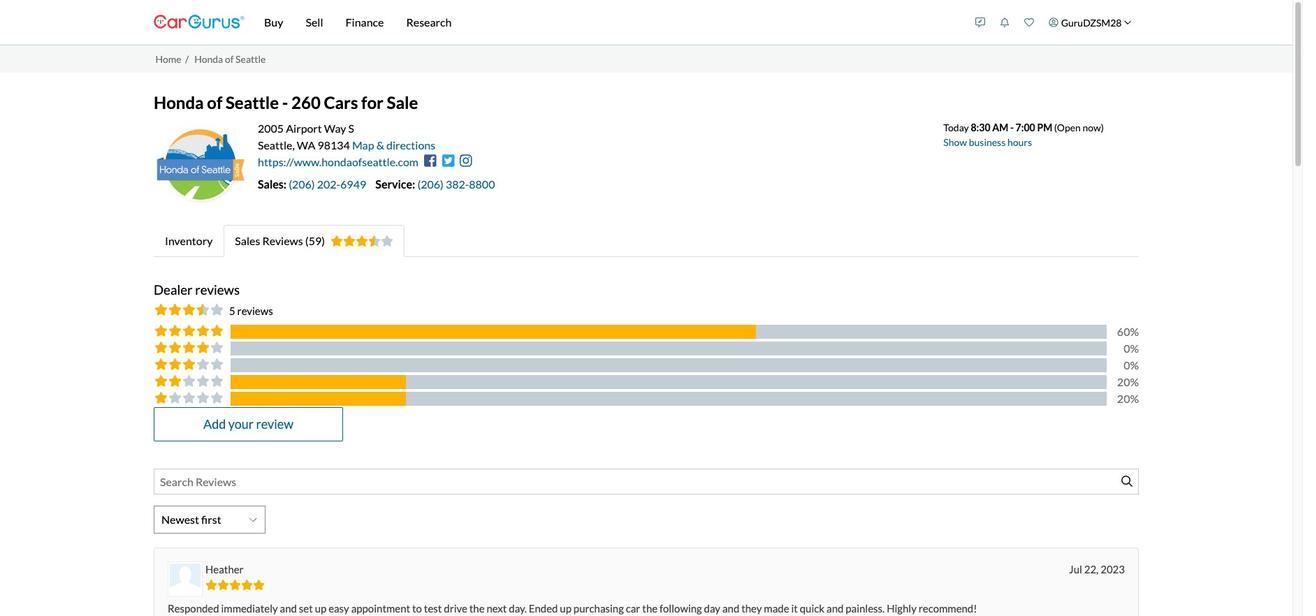Task type: describe. For each thing, give the bounding box(es) containing it.
cars
[[324, 92, 358, 113]]

star half image
[[368, 235, 381, 247]]

next
[[487, 603, 507, 615]]

add your review
[[203, 417, 294, 432]]

202-
[[317, 177, 340, 191]]

add a car review image
[[976, 17, 986, 27]]

sell button
[[295, 0, 334, 45]]

drive
[[444, 603, 468, 615]]

research button
[[395, 0, 463, 45]]

finance button
[[334, 0, 395, 45]]

painless.
[[846, 603, 885, 615]]

8800
[[469, 177, 495, 191]]

sales reviews (59)
[[235, 234, 325, 247]]

260
[[292, 92, 321, 113]]

2023
[[1101, 563, 1125, 576]]

(206) for 202-
[[289, 177, 315, 191]]

sales: (206) 202-6949
[[258, 177, 366, 191]]

60%
[[1118, 325, 1139, 338]]

gurudzsm28 button
[[1042, 3, 1139, 42]]

gurudzsm28
[[1062, 16, 1122, 28]]

22,
[[1085, 563, 1099, 576]]

home link
[[156, 53, 182, 65]]

cargurus logo homepage link link
[[154, 2, 245, 42]]

directions
[[387, 138, 436, 152]]

today 8:30 am - 7:00 pm (open now) show business hours
[[944, 122, 1104, 148]]

appointment
[[351, 603, 410, 615]]

made
[[764, 603, 790, 615]]

jul
[[1070, 563, 1083, 576]]

easy
[[329, 603, 349, 615]]

5
[[229, 305, 235, 318]]

for
[[361, 92, 384, 113]]

way
[[324, 122, 346, 135]]

show business hours button
[[944, 136, 1032, 148]]

s
[[349, 122, 354, 135]]

1 and from the left
[[280, 603, 297, 615]]

(206) for 382-
[[418, 177, 444, 191]]

1 the from the left
[[470, 603, 485, 615]]

2 20% from the top
[[1118, 392, 1139, 405]]

0 horizontal spatial of
[[207, 92, 223, 113]]

highly
[[887, 603, 917, 615]]

382-
[[446, 177, 469, 191]]

6949
[[340, 177, 366, 191]]

show
[[944, 136, 967, 148]]

8:30
[[971, 122, 991, 133]]

facebook - honda of seattle image
[[424, 154, 437, 168]]

review
[[256, 417, 294, 432]]

test
[[424, 603, 442, 615]]

airport
[[286, 122, 322, 135]]

98134
[[318, 138, 350, 152]]

user icon image
[[1049, 17, 1059, 27]]

day.
[[509, 603, 527, 615]]

recommend!
[[919, 603, 978, 615]]

wa
[[297, 138, 315, 152]]

1 0% from the top
[[1124, 342, 1139, 355]]

2 0% from the top
[[1124, 359, 1139, 372]]

gurudzsm28 menu item
[[1042, 3, 1139, 42]]

honda of seattle - 260 cars for sale
[[154, 92, 418, 113]]

responded
[[168, 603, 219, 615]]

0 horizontal spatial chevron down image
[[249, 516, 257, 524]]

honda of seattle logo image
[[154, 120, 247, 214]]

set
[[299, 603, 313, 615]]

reviews for 5 reviews
[[237, 305, 273, 318]]

reviews for dealer reviews
[[195, 282, 240, 298]]

sale
[[387, 92, 418, 113]]

ended
[[529, 603, 558, 615]]

hours
[[1008, 136, 1032, 148]]

jul 22, 2023
[[1070, 563, 1125, 576]]

Search Reviews field
[[154, 469, 1139, 495]]

2 and from the left
[[723, 603, 740, 615]]

sales
[[235, 234, 260, 247]]

now)
[[1083, 122, 1104, 133]]



Task type: locate. For each thing, give the bounding box(es) containing it.
and left 'set'
[[280, 603, 297, 615]]

service: (206) 382-8800
[[376, 177, 495, 191]]

am
[[993, 122, 1009, 133]]

home / honda of seattle
[[156, 53, 266, 65]]

reviews
[[195, 282, 240, 298], [237, 305, 273, 318]]

inventory
[[165, 234, 213, 247]]

- left 260
[[282, 92, 288, 113]]

day
[[704, 603, 721, 615]]

heather
[[206, 563, 244, 576]]

0 horizontal spatial -
[[282, 92, 288, 113]]

home
[[156, 53, 182, 65]]

1 vertical spatial chevron down image
[[249, 516, 257, 524]]

1 vertical spatial reviews
[[237, 305, 273, 318]]

up right the ended
[[560, 603, 572, 615]]

the
[[470, 603, 485, 615], [643, 603, 658, 615]]

0 horizontal spatial and
[[280, 603, 297, 615]]

sell
[[306, 15, 323, 29]]

buy button
[[253, 0, 295, 45]]

honda
[[194, 53, 223, 65], [154, 92, 204, 113]]

seattle down buy dropdown button
[[236, 53, 266, 65]]

(206) left 202- on the top left of the page
[[289, 177, 315, 191]]

open notifications image
[[1000, 17, 1010, 27]]

1 vertical spatial 0%
[[1124, 359, 1139, 372]]

-
[[282, 92, 288, 113], [1011, 122, 1014, 133]]

map
[[352, 138, 374, 152]]

1 vertical spatial seattle
[[226, 92, 279, 113]]

dealer reviews
[[154, 282, 240, 298]]

2 the from the left
[[643, 603, 658, 615]]

1 horizontal spatial and
[[723, 603, 740, 615]]

research
[[406, 15, 452, 29]]

menu bar
[[245, 0, 969, 45]]

cargurus logo homepage link image
[[154, 2, 245, 42]]

/
[[185, 53, 189, 65]]

0 vertical spatial of
[[225, 53, 234, 65]]

7:00
[[1016, 122, 1036, 133]]

honda down /
[[154, 92, 204, 113]]

dealer
[[154, 282, 193, 298]]

https://www.hondaofseattle.com
[[258, 155, 419, 168]]

&
[[377, 138, 384, 152]]

chevron down image
[[1125, 19, 1132, 26], [249, 516, 257, 524]]

2005 airport way s seattle, wa 98134 map & directions
[[258, 122, 436, 152]]

3 and from the left
[[827, 603, 844, 615]]

service:
[[376, 177, 415, 191]]

it
[[792, 603, 798, 615]]

honda right /
[[194, 53, 223, 65]]

and right day
[[723, 603, 740, 615]]

business
[[969, 136, 1006, 148]]

car
[[626, 603, 641, 615]]

seattle,
[[258, 138, 295, 152]]

your
[[228, 417, 254, 432]]

buy
[[264, 15, 283, 29]]

2 up from the left
[[560, 603, 572, 615]]

- for 260
[[282, 92, 288, 113]]

map & directions link
[[352, 138, 436, 152]]

menu bar containing buy
[[245, 0, 969, 45]]

instagram - honda of seattle image
[[460, 154, 472, 168]]

(206) down facebook - honda of seattle image
[[418, 177, 444, 191]]

0 vertical spatial seattle
[[236, 53, 266, 65]]

they
[[742, 603, 762, 615]]

- for 7:00
[[1011, 122, 1014, 133]]

0 vertical spatial -
[[282, 92, 288, 113]]

gurudzsm28 menu
[[969, 3, 1139, 42]]

add your review link
[[154, 407, 343, 442]]

1 vertical spatial 20%
[[1118, 392, 1139, 405]]

2 (206) from the left
[[418, 177, 444, 191]]

to
[[412, 603, 422, 615]]

finance
[[346, 15, 384, 29]]

purchasing
[[574, 603, 624, 615]]

chevron down image inside gurudzsm28 popup button
[[1125, 19, 1132, 26]]

and right quick
[[827, 603, 844, 615]]

sales:
[[258, 177, 287, 191]]

0 vertical spatial 20%
[[1118, 375, 1139, 389]]

(206)
[[289, 177, 315, 191], [418, 177, 444, 191]]

1 vertical spatial -
[[1011, 122, 1014, 133]]

inventory tab
[[154, 225, 224, 257]]

tab list containing inventory
[[154, 225, 1139, 257]]

reviews right 5 at the left
[[237, 305, 273, 318]]

the left next
[[470, 603, 485, 615]]

- inside today 8:30 am - 7:00 pm (open now) show business hours
[[1011, 122, 1014, 133]]

search image
[[1122, 476, 1133, 487]]

of down home / honda of seattle
[[207, 92, 223, 113]]

seattle up 2005
[[226, 92, 279, 113]]

(open
[[1055, 122, 1081, 133]]

https://www.hondaofseattle.com link
[[258, 155, 419, 168]]

of right /
[[225, 53, 234, 65]]

seattle
[[236, 53, 266, 65], [226, 92, 279, 113]]

2 horizontal spatial and
[[827, 603, 844, 615]]

0 horizontal spatial the
[[470, 603, 485, 615]]

tab list
[[154, 225, 1139, 257]]

2005
[[258, 122, 284, 135]]

up
[[315, 603, 327, 615], [560, 603, 572, 615]]

0 horizontal spatial up
[[315, 603, 327, 615]]

- right am
[[1011, 122, 1014, 133]]

saved cars image
[[1025, 17, 1035, 27]]

and
[[280, 603, 297, 615], [723, 603, 740, 615], [827, 603, 844, 615]]

1 vertical spatial of
[[207, 92, 223, 113]]

heather image
[[170, 564, 201, 595]]

1 up from the left
[[315, 603, 327, 615]]

immediately
[[221, 603, 278, 615]]

0 horizontal spatial (206)
[[289, 177, 315, 191]]

today
[[944, 122, 969, 133]]

add
[[203, 417, 226, 432]]

1 20% from the top
[[1118, 375, 1139, 389]]

quick
[[800, 603, 825, 615]]

reviews up 5 at the left
[[195, 282, 240, 298]]

20%
[[1118, 375, 1139, 389], [1118, 392, 1139, 405]]

1 vertical spatial honda
[[154, 92, 204, 113]]

responded immediately and set up easy appointment to test drive the next day. ended up purchasing car the following day and they made it quick and painless. highly recommend!
[[168, 603, 978, 615]]

pm
[[1038, 122, 1053, 133]]

1 horizontal spatial up
[[560, 603, 572, 615]]

1 horizontal spatial the
[[643, 603, 658, 615]]

of
[[225, 53, 234, 65], [207, 92, 223, 113]]

(206) 382-8800 link
[[418, 177, 495, 191]]

star image
[[331, 235, 343, 247], [217, 580, 229, 591], [229, 580, 241, 591]]

1 horizontal spatial (206)
[[418, 177, 444, 191]]

1 horizontal spatial chevron down image
[[1125, 19, 1132, 26]]

1 horizontal spatial of
[[225, 53, 234, 65]]

0%
[[1124, 342, 1139, 355], [1124, 359, 1139, 372]]

following
[[660, 603, 702, 615]]

the right the "car"
[[643, 603, 658, 615]]

5 reviews
[[229, 305, 273, 318]]

1 (206) from the left
[[289, 177, 315, 191]]

reviews
[[262, 234, 303, 247]]

(59)
[[305, 234, 325, 247]]

0 vertical spatial honda
[[194, 53, 223, 65]]

0 vertical spatial chevron down image
[[1125, 19, 1132, 26]]

1 horizontal spatial -
[[1011, 122, 1014, 133]]

(206) 202-6949 link
[[289, 177, 376, 191]]

0 vertical spatial reviews
[[195, 282, 240, 298]]

0 vertical spatial 0%
[[1124, 342, 1139, 355]]

star image
[[343, 235, 356, 247], [356, 235, 368, 247], [368, 235, 381, 247], [381, 235, 394, 247], [206, 580, 217, 591], [241, 580, 253, 591], [253, 580, 264, 591]]

twitter - honda of seattle image
[[442, 154, 454, 168]]

up right 'set'
[[315, 603, 327, 615]]



Task type: vqa. For each thing, say whether or not it's contained in the screenshot.
dealer
yes



